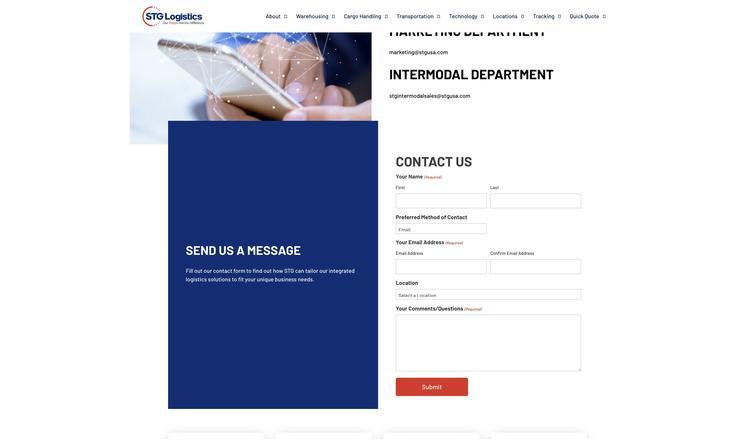 Task type: describe. For each thing, give the bounding box(es) containing it.
fill out our contact form to find out how stg can tailor our integrated logistics solutions to fit your unique business needs.
[[186, 268, 355, 283]]

send us a message
[[186, 243, 301, 258]]

0 horizontal spatial email
[[396, 251, 407, 256]]

fill
[[186, 268, 193, 275]]

about
[[266, 13, 281, 19]]

tracking link
[[534, 13, 571, 20]]

warehousing
[[296, 13, 329, 19]]

1 out from the left
[[194, 268, 203, 275]]

unique
[[257, 276, 274, 283]]

your name (required)
[[396, 173, 442, 180]]

transportation
[[397, 13, 434, 19]]

intermodal
[[390, 66, 469, 82]]

handling
[[360, 13, 382, 19]]

first
[[396, 185, 405, 190]]

email for your
[[409, 239, 423, 246]]

needs.
[[298, 276, 315, 283]]

preferred method of contact
[[396, 214, 468, 221]]

email for confirm
[[507, 251, 518, 256]]

fit
[[238, 276, 244, 283]]

tracking
[[534, 13, 555, 19]]

find
[[253, 268, 263, 275]]

0 horizontal spatial to
[[232, 276, 237, 283]]

email address
[[396, 251, 424, 256]]

cargo
[[344, 13, 359, 19]]

locations
[[493, 13, 518, 19]]

solutions
[[208, 276, 231, 283]]

contact us
[[396, 153, 473, 169]]

can
[[295, 268, 304, 275]]

(required) inside your email address (required)
[[446, 241, 463, 246]]

logistics
[[186, 276, 207, 283]]

cargo handling link
[[344, 13, 397, 20]]

about link
[[266, 13, 296, 20]]

confirm email address
[[491, 251, 535, 256]]

stg
[[285, 268, 294, 275]]

marketing@stgusa.com link
[[390, 49, 448, 56]]

Last text field
[[491, 194, 582, 209]]

2 our from the left
[[320, 268, 328, 275]]

stgintermodalsales@stgusa.com
[[390, 92, 471, 99]]

location
[[396, 280, 419, 287]]

address down your email address (required)
[[408, 251, 424, 256]]

business
[[275, 276, 297, 283]]



Task type: vqa. For each thing, say whether or not it's contained in the screenshot.
Cargo
yes



Task type: locate. For each thing, give the bounding box(es) containing it.
method
[[422, 214, 440, 221]]

(required)
[[424, 175, 442, 180], [446, 241, 463, 246], [465, 307, 482, 312]]

warehousing link
[[296, 13, 344, 20]]

2 out from the left
[[264, 268, 272, 275]]

1 your from the top
[[396, 173, 408, 180]]

1 horizontal spatial (required)
[[446, 241, 463, 246]]

comments/questions
[[409, 306, 464, 312]]

address
[[424, 239, 445, 246], [408, 251, 424, 256], [519, 251, 535, 256]]

your email address (required)
[[396, 239, 463, 246]]

quick
[[571, 13, 584, 19]]

us for contact
[[456, 153, 473, 169]]

(required) inside your comments/questions (required)
[[465, 307, 482, 312]]

stg usa image
[[141, 0, 206, 35]]

1 vertical spatial contact
[[448, 214, 468, 221]]

1 vertical spatial to
[[232, 276, 237, 283]]

intermodal department
[[390, 66, 554, 82]]

out
[[194, 268, 203, 275], [264, 268, 272, 275]]

how
[[273, 268, 283, 275]]

1 horizontal spatial our
[[320, 268, 328, 275]]

None submit
[[396, 379, 469, 397]]

Confirm Email Address email field
[[491, 260, 582, 275]]

2 your from the top
[[396, 239, 408, 246]]

your for your email address
[[396, 239, 408, 246]]

address down preferred method of contact
[[424, 239, 445, 246]]

quick quote
[[571, 13, 600, 19]]

1 horizontal spatial us
[[456, 153, 473, 169]]

2 vertical spatial your
[[396, 306, 408, 312]]

name
[[409, 173, 423, 180]]

1 vertical spatial department
[[472, 66, 554, 82]]

your
[[396, 173, 408, 180], [396, 239, 408, 246], [396, 306, 408, 312]]

your up "email address"
[[396, 239, 408, 246]]

confirm
[[491, 251, 506, 256]]

0 horizontal spatial us
[[219, 243, 234, 258]]

0 horizontal spatial out
[[194, 268, 203, 275]]

your
[[245, 276, 256, 283]]

department
[[464, 22, 547, 39], [472, 66, 554, 82]]

1 vertical spatial (required)
[[446, 241, 463, 246]]

your down location on the right bottom
[[396, 306, 408, 312]]

1 horizontal spatial out
[[264, 268, 272, 275]]

form
[[234, 268, 246, 275]]

0 vertical spatial us
[[456, 153, 473, 169]]

technology
[[450, 13, 478, 19]]

our
[[204, 268, 212, 275], [320, 268, 328, 275]]

2 horizontal spatial email
[[507, 251, 518, 256]]

0 vertical spatial your
[[396, 173, 408, 180]]

1 our from the left
[[204, 268, 212, 275]]

1 horizontal spatial to
[[247, 268, 252, 275]]

email
[[409, 239, 423, 246], [396, 251, 407, 256], [507, 251, 518, 256]]

to left fit
[[232, 276, 237, 283]]

transportation link
[[397, 13, 450, 20]]

2 horizontal spatial (required)
[[465, 307, 482, 312]]

marketing
[[390, 22, 462, 39]]

cargo handling
[[344, 13, 382, 19]]

address for your
[[424, 239, 445, 246]]

0 horizontal spatial (required)
[[424, 175, 442, 180]]

address for confirm
[[519, 251, 535, 256]]

0 horizontal spatial our
[[204, 268, 212, 275]]

your for your name
[[396, 173, 408, 180]]

marketing@stgusa.com
[[390, 49, 448, 56]]

message
[[247, 243, 301, 258]]

locations link
[[493, 13, 534, 20]]

your comments/questions (required)
[[396, 306, 482, 312]]

1 horizontal spatial email
[[409, 239, 423, 246]]

marketing department
[[390, 22, 547, 39]]

(required) inside your name (required)
[[424, 175, 442, 180]]

department for marketing department
[[464, 22, 547, 39]]

contact right "of"
[[448, 214, 468, 221]]

your for your comments/questions
[[396, 306, 408, 312]]

contact up your name (required)
[[396, 153, 454, 169]]

icons of marketing tools image
[[130, 0, 372, 145]]

contact
[[396, 153, 454, 169], [448, 214, 468, 221]]

1 vertical spatial us
[[219, 243, 234, 258]]

your up first
[[396, 173, 408, 180]]

(required) for comments/questions
[[465, 307, 482, 312]]

out up unique
[[264, 268, 272, 275]]

to left find
[[247, 268, 252, 275]]

Email Address email field
[[396, 260, 487, 275]]

stgintermodalsales@stgusa.com link
[[390, 92, 471, 99]]

technology link
[[450, 13, 493, 20]]

0 vertical spatial to
[[247, 268, 252, 275]]

last
[[491, 185, 499, 190]]

1 vertical spatial your
[[396, 239, 408, 246]]

our up logistics
[[204, 268, 212, 275]]

2 vertical spatial (required)
[[465, 307, 482, 312]]

us
[[456, 153, 473, 169], [219, 243, 234, 258]]

integrated
[[329, 268, 355, 275]]

our right 'tailor'
[[320, 268, 328, 275]]

quick quote link
[[571, 13, 615, 20]]

0 vertical spatial contact
[[396, 153, 454, 169]]

First text field
[[396, 194, 487, 209]]

0 vertical spatial department
[[464, 22, 547, 39]]

contact
[[213, 268, 233, 275]]

a
[[237, 243, 245, 258]]

send
[[186, 243, 216, 258]]

out up logistics
[[194, 268, 203, 275]]

tailor
[[306, 268, 319, 275]]

3 your from the top
[[396, 306, 408, 312]]

quote
[[585, 13, 600, 19]]

0 vertical spatial (required)
[[424, 175, 442, 180]]

address up confirm email address email field
[[519, 251, 535, 256]]

(required) for name
[[424, 175, 442, 180]]

department for intermodal department
[[472, 66, 554, 82]]

None text field
[[396, 315, 582, 372]]

of
[[441, 214, 447, 221]]

preferred
[[396, 214, 420, 221]]

us for send
[[219, 243, 234, 258]]

to
[[247, 268, 252, 275], [232, 276, 237, 283]]



